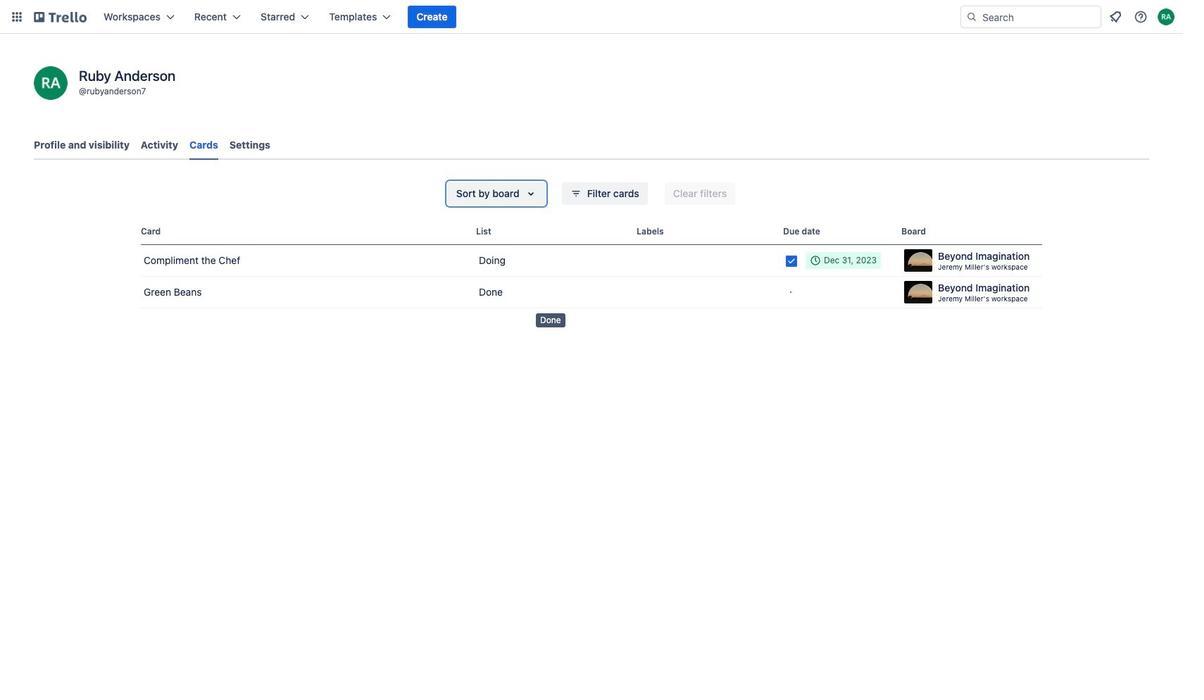 Task type: vqa. For each thing, say whether or not it's contained in the screenshot.
tooltip
yes



Task type: describe. For each thing, give the bounding box(es) containing it.
switch to… image
[[10, 10, 24, 24]]

0 notifications image
[[1108, 8, 1125, 25]]

back to home image
[[34, 6, 87, 28]]

Search field
[[978, 7, 1101, 27]]

search image
[[967, 11, 978, 23]]

open information menu image
[[1135, 10, 1149, 24]]

ruby anderson (rubyanderson7) image
[[1158, 8, 1175, 25]]



Task type: locate. For each thing, give the bounding box(es) containing it.
primary element
[[0, 0, 1184, 34]]

ruby anderson (rubyanderson7) image
[[34, 66, 68, 100]]

tooltip
[[536, 314, 566, 328]]



